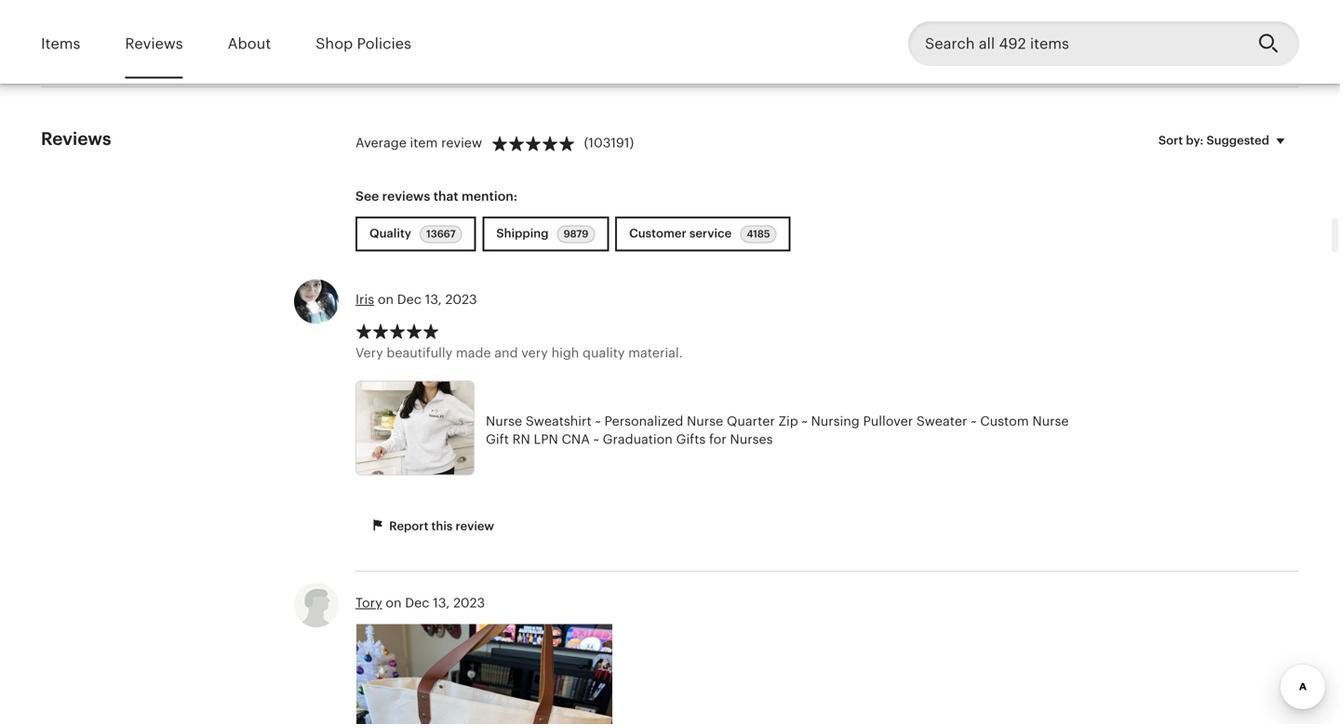 Task type: vqa. For each thing, say whether or not it's contained in the screenshot.


Task type: describe. For each thing, give the bounding box(es) containing it.
by:
[[1186, 133, 1204, 147]]

items link
[[41, 22, 80, 66]]

pullover
[[863, 414, 913, 429]]

~ left custom
[[971, 414, 977, 429]]

on for tory
[[386, 596, 402, 611]]

nurse sweatshirt ~ personalized nurse quarter zip ~ nursing pullover sweater ~ custom nurse gift rn lpn cna ~ graduation gifts for nurses link
[[356, 381, 1091, 481]]

shop policies
[[316, 35, 411, 52]]

iris on dec 13, 2023
[[356, 292, 477, 307]]

high
[[551, 346, 579, 361]]

Search all 492 items text field
[[908, 22, 1243, 66]]

graduation
[[603, 432, 673, 447]]

service
[[690, 227, 732, 241]]

2 nurse from the left
[[687, 414, 723, 429]]

sweater
[[917, 414, 967, 429]]

dec for iris
[[397, 292, 421, 307]]

sort
[[1159, 133, 1183, 147]]

beautifully
[[387, 346, 452, 361]]

13667
[[426, 229, 456, 240]]

cna
[[562, 432, 590, 447]]

sort by: suggested
[[1159, 133, 1269, 147]]

average item review
[[356, 135, 482, 150]]

shipping
[[496, 227, 552, 241]]

see reviews that mention:
[[356, 189, 518, 204]]

made
[[456, 346, 491, 361]]

custom
[[980, 414, 1029, 429]]

~ right zip
[[802, 414, 808, 429]]

1 nurse from the left
[[486, 414, 522, 429]]

9879
[[564, 229, 589, 240]]

that
[[433, 189, 458, 204]]

material.
[[628, 346, 683, 361]]

zip
[[778, 414, 798, 429]]

2023 for tory on dec 13, 2023
[[453, 596, 485, 611]]

dec for tory
[[405, 596, 429, 611]]

item
[[410, 135, 438, 150]]

personalized
[[604, 414, 683, 429]]

on for iris
[[378, 292, 394, 307]]

4185
[[747, 229, 770, 240]]

2023 for iris on dec 13, 2023
[[445, 292, 477, 307]]

~ right sweatshirt
[[595, 414, 601, 429]]

quality
[[369, 227, 414, 241]]

average
[[356, 135, 407, 150]]

review for report this review
[[456, 520, 494, 534]]

nurses
[[730, 432, 773, 447]]

see
[[356, 189, 379, 204]]

tory link
[[356, 596, 382, 611]]



Task type: locate. For each thing, give the bounding box(es) containing it.
3 nurse from the left
[[1032, 414, 1069, 429]]

gifts
[[676, 432, 706, 447]]

lpn
[[534, 432, 558, 447]]

reviews
[[382, 189, 430, 204]]

quality
[[583, 346, 625, 361]]

nurse right custom
[[1032, 414, 1069, 429]]

nurse sweatshirt ~ personalized nurse quarter zip ~ nursing pullover sweater ~ custom nurse gift rn lpn cna ~ graduation gifts for nurses
[[486, 414, 1069, 447]]

2023 up made
[[445, 292, 477, 307]]

report this review button
[[356, 510, 508, 544]]

review for average item review
[[441, 135, 482, 150]]

13, for iris on dec 13, 2023
[[425, 292, 442, 307]]

sweatshirt
[[526, 414, 592, 429]]

tory
[[356, 596, 382, 611]]

policies
[[357, 35, 411, 52]]

iris link
[[356, 292, 374, 307]]

reviews
[[125, 35, 183, 52], [41, 129, 111, 149]]

dec
[[397, 292, 421, 307], [405, 596, 429, 611]]

nurse up "for"
[[687, 414, 723, 429]]

nursing
[[811, 414, 860, 429]]

dec right tory link
[[405, 596, 429, 611]]

suggested
[[1207, 133, 1269, 147]]

gift
[[486, 432, 509, 447]]

shop
[[316, 35, 353, 52]]

report
[[389, 520, 428, 534]]

review inside button
[[456, 520, 494, 534]]

review right item
[[441, 135, 482, 150]]

1 vertical spatial reviews
[[41, 129, 111, 149]]

review
[[441, 135, 482, 150], [456, 520, 494, 534]]

mention:
[[462, 189, 518, 204]]

quarter
[[727, 414, 775, 429]]

0 horizontal spatial reviews
[[41, 129, 111, 149]]

nurse up gift
[[486, 414, 522, 429]]

review right this
[[456, 520, 494, 534]]

on right tory
[[386, 596, 402, 611]]

2 horizontal spatial nurse
[[1032, 414, 1069, 429]]

1 vertical spatial on
[[386, 596, 402, 611]]

~
[[595, 414, 601, 429], [802, 414, 808, 429], [971, 414, 977, 429], [593, 432, 599, 447]]

13, for tory on dec 13, 2023
[[433, 596, 450, 611]]

customer
[[629, 227, 687, 241]]

rn
[[512, 432, 530, 447]]

0 vertical spatial reviews
[[125, 35, 183, 52]]

shop policies link
[[316, 22, 411, 66]]

dec right iris link
[[397, 292, 421, 307]]

1 vertical spatial 2023
[[453, 596, 485, 611]]

13, up beautifully
[[425, 292, 442, 307]]

on
[[378, 292, 394, 307], [386, 596, 402, 611]]

1 vertical spatial dec
[[405, 596, 429, 611]]

1 vertical spatial review
[[456, 520, 494, 534]]

and
[[494, 346, 518, 361]]

tory on dec 13, 2023
[[356, 596, 485, 611]]

2023
[[445, 292, 477, 307], [453, 596, 485, 611]]

on right iris link
[[378, 292, 394, 307]]

0 vertical spatial 13,
[[425, 292, 442, 307]]

13, right tory
[[433, 596, 450, 611]]

very
[[356, 346, 383, 361]]

~ right cna
[[593, 432, 599, 447]]

very beautifully made and very high quality material.
[[356, 346, 683, 361]]

1 horizontal spatial nurse
[[687, 414, 723, 429]]

for
[[709, 432, 727, 447]]

0 vertical spatial 2023
[[445, 292, 477, 307]]

customer service
[[629, 227, 735, 241]]

0 horizontal spatial nurse
[[486, 414, 522, 429]]

nurse
[[486, 414, 522, 429], [687, 414, 723, 429], [1032, 414, 1069, 429]]

about
[[228, 35, 271, 52]]

0 vertical spatial dec
[[397, 292, 421, 307]]

about link
[[228, 22, 271, 66]]

tory added a photo of their purchase image
[[356, 625, 612, 725]]

items
[[41, 35, 80, 52]]

very
[[521, 346, 548, 361]]

2023 up tory added a photo of their purchase
[[453, 596, 485, 611]]

13,
[[425, 292, 442, 307], [433, 596, 450, 611]]

1 vertical spatial 13,
[[433, 596, 450, 611]]

0 vertical spatial on
[[378, 292, 394, 307]]

this
[[431, 520, 453, 534]]

1 horizontal spatial reviews
[[125, 35, 183, 52]]

0 vertical spatial review
[[441, 135, 482, 150]]

sort by: suggested button
[[1145, 121, 1306, 160]]

(103191)
[[584, 135, 634, 150]]

report this review
[[386, 520, 494, 534]]

reviews link
[[125, 22, 183, 66]]

iris
[[356, 292, 374, 307]]



